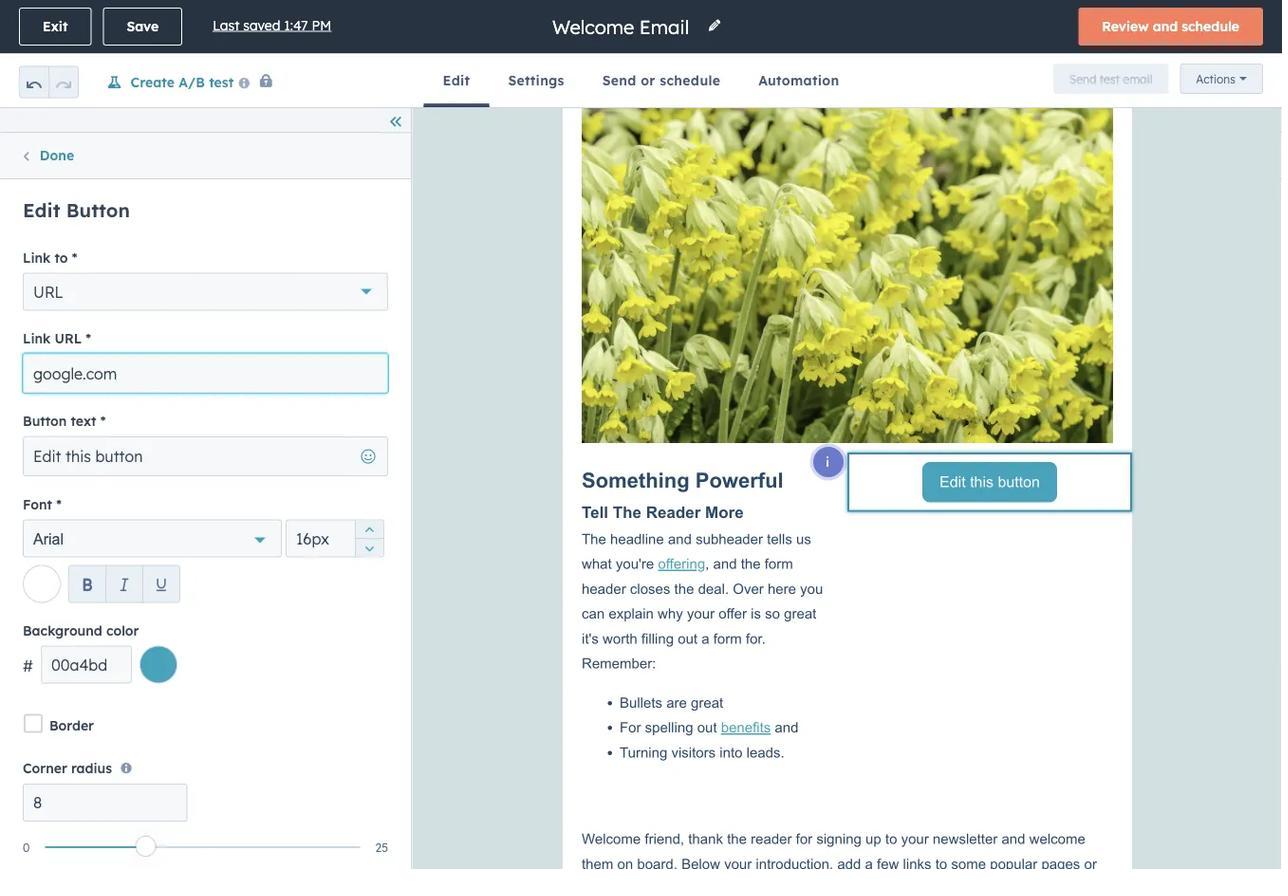 Task type: describe. For each thing, give the bounding box(es) containing it.
button text
[[23, 413, 96, 430]]

content button
[[0, 133, 205, 179]]

content navigation
[[0, 132, 411, 179]]

settings link
[[489, 54, 584, 107]]

a/b
[[179, 73, 205, 90]]

content
[[77, 147, 128, 164]]

save button
[[103, 8, 182, 46]]

and
[[1153, 18, 1178, 35]]

last
[[213, 17, 240, 33]]

border button
[[23, 692, 388, 741]]

http:// text field
[[23, 354, 388, 394]]

text
[[71, 413, 96, 430]]

1 vertical spatial button
[[23, 413, 67, 430]]

test inside button
[[1100, 72, 1121, 86]]

edit link
[[424, 54, 489, 107]]

url inside popup button
[[33, 282, 63, 301]]

pm
[[312, 17, 332, 33]]

automation link
[[740, 54, 859, 107]]

25
[[376, 841, 388, 855]]

send for send test email
[[1070, 72, 1097, 86]]

background
[[23, 622, 102, 639]]

1:47
[[284, 17, 308, 33]]

schedule for send or schedule
[[660, 72, 721, 89]]

schedule for review and schedule
[[1182, 18, 1240, 35]]

review and schedule
[[1103, 18, 1240, 35]]

1 vertical spatial url
[[55, 330, 82, 347]]

automation
[[759, 72, 840, 89]]

or
[[641, 72, 656, 89]]

edit button
[[23, 198, 130, 222]]

border
[[49, 717, 94, 734]]

0 horizontal spatial test
[[209, 73, 234, 90]]

actions button
[[1181, 64, 1264, 94]]

exit
[[43, 18, 68, 35]]

review
[[1103, 18, 1149, 35]]

send or schedule link
[[584, 54, 740, 107]]

Edit this button text field
[[23, 437, 350, 477]]

send for send or schedule
[[603, 72, 637, 89]]

create a/b test
[[131, 73, 234, 90]]

link for link to
[[23, 249, 51, 266]]

send test email button
[[1054, 64, 1169, 94]]

email
[[1124, 72, 1153, 86]]



Task type: locate. For each thing, give the bounding box(es) containing it.
None text field
[[41, 646, 132, 684]]

edit up link to
[[23, 198, 60, 222]]

review and schedule button
[[1079, 8, 1264, 46]]

2 link from the top
[[23, 330, 51, 347]]

send test email
[[1070, 72, 1153, 86]]

8 text field
[[23, 784, 187, 822]]

0 horizontal spatial send
[[603, 72, 637, 89]]

create a/b test button
[[90, 70, 275, 94], [106, 73, 234, 91]]

0 vertical spatial link
[[23, 249, 51, 266]]

font
[[23, 496, 52, 513]]

schedule right and
[[1182, 18, 1240, 35]]

edit inside "link"
[[443, 72, 470, 89]]

0 vertical spatial edit
[[443, 72, 470, 89]]

button down content "button"
[[66, 198, 130, 222]]

0
[[23, 841, 30, 855]]

slider
[[23, 837, 388, 860]]

arial
[[33, 531, 64, 548]]

test right the a/b in the top of the page
[[209, 73, 234, 90]]

#
[[23, 657, 33, 676]]

0 horizontal spatial schedule
[[660, 72, 721, 89]]

test
[[1100, 72, 1121, 86], [209, 73, 234, 90]]

create
[[131, 73, 175, 90]]

schedule
[[1182, 18, 1240, 35], [660, 72, 721, 89]]

0 vertical spatial url
[[33, 282, 63, 301]]

0 horizontal spatial edit
[[23, 198, 60, 222]]

1 link from the top
[[23, 249, 51, 266]]

None field
[[551, 14, 696, 39]]

url down link to
[[33, 282, 63, 301]]

send left the "or"
[[603, 72, 637, 89]]

corner radius
[[23, 760, 112, 777]]

url
[[33, 282, 63, 301], [55, 330, 82, 347]]

radius
[[71, 760, 112, 777]]

slider containing 0
[[23, 837, 388, 860]]

link left to
[[23, 249, 51, 266]]

send inside button
[[1070, 72, 1097, 86]]

edit
[[443, 72, 470, 89], [23, 198, 60, 222]]

0 vertical spatial button
[[66, 198, 130, 222]]

actions
[[1197, 72, 1236, 86]]

color
[[106, 622, 139, 639]]

schedule right the "or"
[[660, 72, 721, 89]]

test left email
[[1100, 72, 1121, 86]]

corner
[[23, 760, 67, 777]]

1 vertical spatial edit
[[23, 198, 60, 222]]

send left email
[[1070, 72, 1097, 86]]

group
[[19, 54, 79, 107], [355, 520, 384, 558], [68, 558, 180, 603]]

edit left settings on the left top of page
[[443, 72, 470, 89]]

1 vertical spatial schedule
[[660, 72, 721, 89]]

to
[[55, 249, 68, 266]]

link down link to
[[23, 330, 51, 347]]

link to
[[23, 249, 68, 266]]

button
[[66, 198, 130, 222], [23, 413, 67, 430]]

saved
[[243, 17, 281, 33]]

url down to
[[55, 330, 82, 347]]

None text field
[[286, 520, 385, 558]]

1 horizontal spatial test
[[1100, 72, 1121, 86]]

done
[[40, 147, 74, 164]]

background color
[[23, 622, 139, 639]]

edit for edit button
[[23, 198, 60, 222]]

1 horizontal spatial send
[[1070, 72, 1097, 86]]

0 vertical spatial schedule
[[1182, 18, 1240, 35]]

1 horizontal spatial schedule
[[1182, 18, 1240, 35]]

arial button
[[23, 520, 282, 558]]

edit for edit
[[443, 72, 470, 89]]

link
[[23, 249, 51, 266], [23, 330, 51, 347]]

send
[[1070, 72, 1097, 86], [603, 72, 637, 89]]

1 horizontal spatial edit
[[443, 72, 470, 89]]

link for link url
[[23, 330, 51, 347]]

schedule inside button
[[1182, 18, 1240, 35]]

url button
[[23, 273, 388, 311]]

exit button
[[19, 8, 92, 46]]

send or schedule
[[603, 72, 721, 89]]

1 vertical spatial link
[[23, 330, 51, 347]]

done button
[[20, 144, 74, 167]]

button left text
[[23, 413, 67, 430]]

save
[[127, 18, 159, 35]]

last saved 1:47 pm
[[213, 17, 332, 33]]

settings
[[508, 72, 565, 89]]

link url
[[23, 330, 82, 347]]



Task type: vqa. For each thing, say whether or not it's contained in the screenshot.
'marketplaces' image
no



